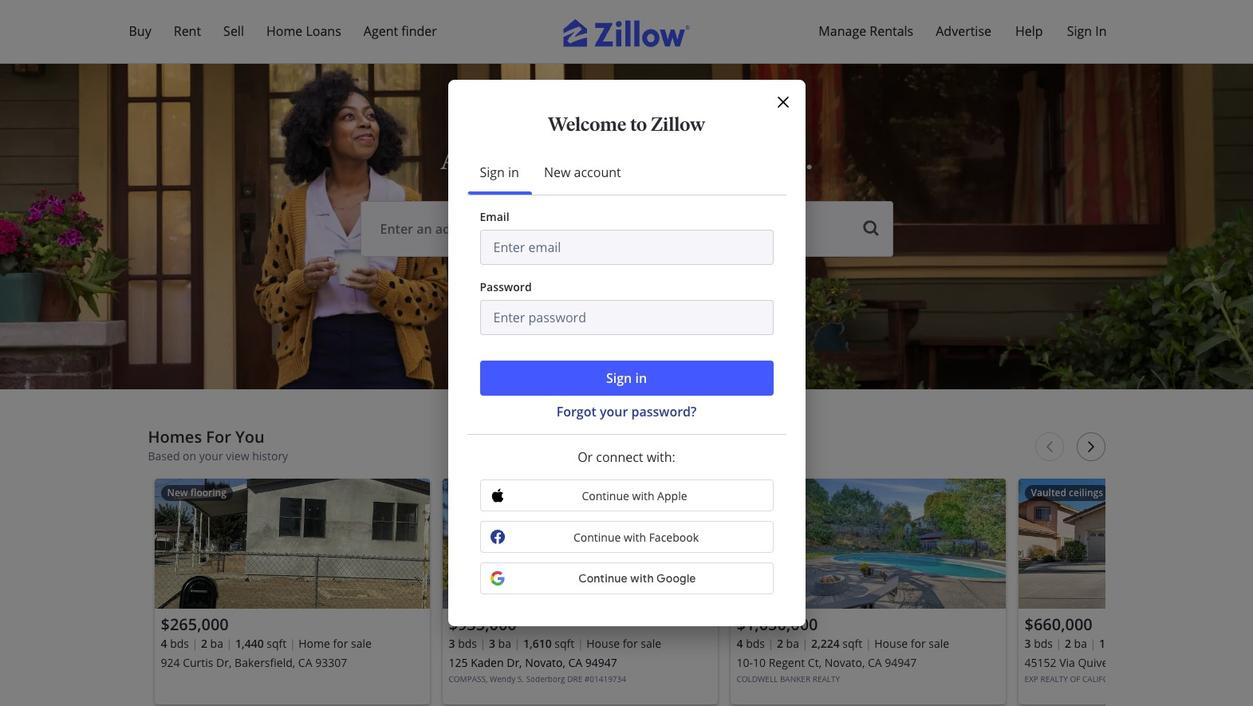 Task type: locate. For each thing, give the bounding box(es) containing it.
sale inside 125 kaden dr, novato, ca 94947 element
[[641, 636, 662, 651]]

house for $1,050,000
[[875, 636, 908, 651]]

sale inside 924 curtis dr, bakersfield, ca 93307 "element"
[[351, 636, 372, 651]]

3 up the kaden
[[489, 636, 496, 651]]

0 horizontal spatial sqft
[[267, 636, 287, 651]]

bds inside 10-10 regent ct, novato, ca 94947 element
[[746, 636, 765, 651]]

4 up 10-
[[737, 636, 743, 651]]

ba up regent
[[787, 636, 800, 651]]

2 4 bds from the left
[[737, 636, 765, 651]]

pool parties
[[743, 486, 798, 500]]

with left apple
[[632, 488, 655, 503]]

house for sale up #01419734
[[587, 636, 662, 651]]

home for home for sale
[[299, 636, 330, 651]]

sale for $1,050,000
[[929, 636, 950, 651]]

1 house from the left
[[587, 636, 620, 651]]

2 bds from the left
[[458, 636, 477, 651]]

sqft up 10-10 regent ct, novato, ca 94947 "link"
[[843, 636, 863, 651]]

house for $935,000
[[587, 636, 620, 651]]

0 horizontal spatial 4
[[161, 636, 167, 651]]

2 4 from the left
[[737, 636, 743, 651]]

3 ca from the left
[[868, 655, 882, 670]]

2 ba up regent
[[777, 636, 800, 651]]

94947
[[586, 655, 618, 670], [885, 655, 917, 670]]

3 inside 45152 via quivera, temecula, ca 92592 element
[[1025, 636, 1032, 651]]

1 sqft from the left
[[267, 636, 287, 651]]

dr, right curtis
[[216, 655, 232, 670]]

45152
[[1025, 655, 1057, 670]]

2 inside $660,000 group
[[1065, 636, 1072, 651]]

rentals
[[870, 22, 914, 40]]

wendy
[[490, 674, 516, 685]]

1 sale from the left
[[351, 636, 372, 651]]

1 horizontal spatial 3
[[489, 636, 496, 651]]

sign for sign in
[[480, 164, 505, 181]]

3 ba from the left
[[787, 636, 800, 651]]

2 horizontal spatial 2 ba
[[1065, 636, 1088, 651]]

manage rentals
[[819, 22, 914, 40]]

bds up '10'
[[746, 636, 765, 651]]

1 horizontal spatial realty
[[1041, 674, 1069, 685]]

none submit inside welcome to zillow dialog
[[480, 361, 774, 396]]

10
[[753, 655, 766, 670]]

125 kaden dr, novato, ca 94947 compass, wendy s. soderborg dre #01419734
[[449, 655, 627, 685]]

3 ba
[[489, 636, 512, 651]]

home recommendations carousel element
[[148, 426, 1254, 706]]

vaulted
[[1032, 486, 1067, 500]]

sale
[[351, 636, 372, 651], [641, 636, 662, 651], [929, 636, 950, 651]]

2 ba up via
[[1065, 636, 1088, 651]]

homes
[[148, 426, 202, 448]]

4 up 924
[[161, 636, 167, 651]]

#01419734
[[585, 674, 627, 685]]

home inside 924 curtis dr, bakersfield, ca 93307 "element"
[[299, 636, 330, 651]]

sqft up 125 kaden dr, novato, ca 94947 link at the bottom
[[555, 636, 575, 651]]

4 bds for $265,000
[[161, 636, 189, 651]]

3 up 45152 at right
[[1025, 636, 1032, 651]]

4 inside 924 curtis dr, bakersfield, ca 93307 "element"
[[161, 636, 167, 651]]

dr,
[[216, 655, 232, 670], [507, 655, 522, 670]]

dr, up the s.
[[507, 655, 522, 670]]

1 horizontal spatial for
[[623, 636, 638, 651]]

3 3 from the left
[[1025, 636, 1032, 651]]

1 ba from the left
[[210, 636, 223, 651]]

ca right the ct,
[[868, 655, 882, 670]]

novato,
[[525, 655, 566, 670], [825, 655, 865, 670]]

924 curtis dr, bakersfield, ca 93307 element
[[154, 479, 430, 705]]

home loans
[[267, 22, 341, 40]]

home inside "link"
[[267, 22, 303, 40]]

3 bds
[[449, 636, 477, 651], [1025, 636, 1053, 651]]

help link
[[1005, 13, 1055, 50]]

2 house for sale from the left
[[875, 636, 950, 651]]

1 horizontal spatial sale
[[641, 636, 662, 651]]

2 sqft from the left
[[555, 636, 575, 651]]

new left account
[[544, 164, 571, 181]]

2 up curtis
[[201, 636, 207, 651]]

flooring
[[191, 486, 227, 500]]

for
[[333, 636, 348, 651], [623, 636, 638, 651], [911, 636, 926, 651]]

1 horizontal spatial 2
[[777, 636, 784, 651]]

3 2 ba from the left
[[1065, 636, 1088, 651]]

2 ba for $1,050,000
[[777, 636, 800, 651]]

1 vertical spatial continue
[[574, 530, 621, 545]]

house inside 10-10 regent ct, novato, ca 94947 element
[[875, 636, 908, 651]]

0 vertical spatial continue
[[582, 488, 630, 503]]

ba up the kaden
[[498, 636, 512, 651]]

0 vertical spatial new
[[544, 164, 571, 181]]

1 horizontal spatial sign
[[1068, 22, 1093, 40]]

ba inside 45152 via quivera, temecula, ca 92592 element
[[1075, 636, 1088, 651]]

realty down the ct,
[[813, 674, 840, 685]]

sqft inside 924 curtis dr, bakersfield, ca 93307 "element"
[[267, 636, 287, 651]]

4 inside 10-10 regent ct, novato, ca 94947 element
[[737, 636, 743, 651]]

3 bds inside 45152 via quivera, temecula, ca 92592 element
[[1025, 636, 1053, 651]]

novato, up soderborg
[[525, 655, 566, 670]]

0 horizontal spatial novato,
[[525, 655, 566, 670]]

1 3 bds from the left
[[449, 636, 477, 651]]

1 realty from the left
[[813, 674, 840, 685]]

for up 93307
[[333, 636, 348, 651]]

3 bds up the 125
[[449, 636, 477, 651]]

1 vertical spatial your
[[199, 449, 223, 464]]

dr, inside 125 kaden dr, novato, ca 94947 compass, wendy s. soderborg dre #01419734
[[507, 655, 522, 670]]

house for sale inside 125 kaden dr, novato, ca 94947 element
[[587, 636, 662, 651]]

kaden
[[471, 655, 504, 670]]

2 3 bds from the left
[[1025, 636, 1053, 651]]

bds up 924
[[170, 636, 189, 651]]

0 horizontal spatial for
[[333, 636, 348, 651]]

continue with apple
[[582, 488, 688, 503]]

ca left the 92592
[[1181, 655, 1195, 670]]

1 vertical spatial home
[[299, 636, 330, 651]]

0 horizontal spatial 4 bds
[[161, 636, 189, 651]]

for inside 924 curtis dr, bakersfield, ca 93307 "element"
[[333, 636, 348, 651]]

novato, down 2,224 sqft
[[825, 655, 865, 670]]

new
[[544, 164, 571, 181], [167, 486, 188, 500]]

None submit
[[480, 361, 774, 396]]

list containing $265,000
[[148, 472, 1254, 706]]

2 dr, from the left
[[507, 655, 522, 670]]

1 horizontal spatial house
[[875, 636, 908, 651]]

your down for
[[199, 449, 223, 464]]

bds up the 125
[[458, 636, 477, 651]]

with
[[632, 488, 655, 503], [624, 530, 646, 545]]

bds inside 125 kaden dr, novato, ca 94947 element
[[458, 636, 477, 651]]

1 horizontal spatial house for sale
[[875, 636, 950, 651]]

1 vertical spatial new
[[167, 486, 188, 500]]

in
[[508, 164, 520, 181]]

for inside 10-10 regent ct, novato, ca 94947 element
[[911, 636, 926, 651]]

0 horizontal spatial house for sale
[[587, 636, 662, 651]]

3 bds inside 125 kaden dr, novato, ca 94947 element
[[449, 636, 477, 651]]

4
[[161, 636, 167, 651], [737, 636, 743, 651]]

$935,000
[[449, 614, 517, 635]]

for up 10-10 regent ct, novato, ca 94947 "link"
[[911, 636, 926, 651]]

1 4 from the left
[[161, 636, 167, 651]]

2 2 from the left
[[777, 636, 784, 651]]

house inside 125 kaden dr, novato, ca 94947 element
[[587, 636, 620, 651]]

1 horizontal spatial novato,
[[825, 655, 865, 670]]

loans
[[306, 22, 341, 40]]

home
[[267, 22, 303, 40], [299, 636, 330, 651]]

house for sale up 10-10 regent ct, novato, ca 94947 "link"
[[875, 636, 950, 651]]

dr, for bakersfield,
[[216, 655, 232, 670]]

2 house from the left
[[875, 636, 908, 651]]

1 horizontal spatial sqft
[[555, 636, 575, 651]]

curtis
[[183, 655, 213, 670]]

2 94947 from the left
[[885, 655, 917, 670]]

0 horizontal spatial sign
[[480, 164, 505, 181]]

continue down connect
[[582, 488, 630, 503]]

of
[[1071, 674, 1081, 685]]

1 2 ba from the left
[[201, 636, 223, 651]]

sale up 125 kaden dr, novato, ca 94947 link at the bottom
[[641, 636, 662, 651]]

ba up curtis
[[210, 636, 223, 651]]

1 2 from the left
[[201, 636, 207, 651]]

924 curtis dr, bakersfield, ca 93307 link
[[161, 654, 423, 673]]

novato, inside 125 kaden dr, novato, ca 94947 compass, wendy s. soderborg dre #01419734
[[525, 655, 566, 670]]

924 curtis dr, bakersfield, ca 93307
[[161, 655, 347, 670]]

home left loans
[[267, 22, 303, 40]]

ba for $265,000
[[210, 636, 223, 651]]

1,610 sqft
[[524, 636, 575, 651]]

2 down $1,050,000
[[777, 636, 784, 651]]

realty down via
[[1041, 674, 1069, 685]]

2 ba inside 10-10 regent ct, novato, ca 94947 element
[[777, 636, 800, 651]]

with for apple
[[632, 488, 655, 503]]

ca up dre
[[569, 655, 583, 670]]

4 ba from the left
[[1075, 636, 1088, 651]]

0 horizontal spatial 3
[[449, 636, 455, 651]]

account
[[574, 164, 621, 181]]

0 vertical spatial home
[[267, 22, 303, 40]]

sign for sign in
[[1068, 22, 1093, 40]]

125 kaden dr, novato, ca 94947 image
[[443, 479, 718, 609]]

finder
[[402, 22, 437, 40]]

house
[[587, 636, 620, 651], [875, 636, 908, 651]]

coldwell
[[737, 674, 778, 685]]

sign in link
[[1056, 13, 1119, 50]]

3 sale from the left
[[929, 636, 950, 651]]

45152 via quivera, temecula, ca 92592 exp realty of california inc
[[1025, 655, 1230, 685]]

2 for $1,050,000
[[777, 636, 784, 651]]

3 bds up 45152 at right
[[1025, 636, 1053, 651]]

1 4 bds from the left
[[161, 636, 189, 651]]

sign inside button
[[480, 164, 505, 181]]

2 horizontal spatial sqft
[[843, 636, 863, 651]]

2 ba inside 924 curtis dr, bakersfield, ca 93307 "element"
[[201, 636, 223, 651]]

3 bds from the left
[[746, 636, 765, 651]]

ba inside "element"
[[210, 636, 223, 651]]

for for $935,000
[[623, 636, 638, 651]]

bds for $265,000
[[170, 636, 189, 651]]

ca left 93307
[[298, 655, 313, 670]]

ca inside 45152 via quivera, temecula, ca 92592 exp realty of california inc
[[1181, 655, 1195, 670]]

ba inside 125 kaden dr, novato, ca 94947 element
[[498, 636, 512, 651]]

3 up the 125
[[449, 636, 455, 651]]

4 ca from the left
[[1181, 655, 1195, 670]]

ba up via
[[1075, 636, 1088, 651]]

dre
[[568, 674, 583, 685]]

0 horizontal spatial dr,
[[216, 655, 232, 670]]

2 inside "element"
[[201, 636, 207, 651]]

ca inside 10-10 regent ct, novato, ca 94947 coldwell banker realty
[[868, 655, 882, 670]]

2 ba from the left
[[498, 636, 512, 651]]

forgot your password?
[[557, 403, 697, 421]]

bds inside 924 curtis dr, bakersfield, ca 93307 "element"
[[170, 636, 189, 651]]

2 ba
[[201, 636, 223, 651], [777, 636, 800, 651], [1065, 636, 1088, 651]]

apple logo image
[[490, 488, 505, 503]]

125 kaden dr, novato, ca 94947 element
[[443, 479, 718, 705]]

2,224 sqft
[[812, 636, 863, 651]]

2 ca from the left
[[569, 655, 583, 670]]

1 3 from the left
[[449, 636, 455, 651]]

ba for $935,000
[[498, 636, 512, 651]]

2 novato, from the left
[[825, 655, 865, 670]]

1 horizontal spatial dr,
[[507, 655, 522, 670]]

1 vertical spatial with
[[624, 530, 646, 545]]

dr, inside "element"
[[216, 655, 232, 670]]

ca
[[298, 655, 313, 670], [569, 655, 583, 670], [868, 655, 882, 670], [1181, 655, 1195, 670]]

1 dr, from the left
[[216, 655, 232, 670]]

password
[[480, 279, 532, 294]]

new inside 'button'
[[544, 164, 571, 181]]

1,440
[[235, 636, 264, 651]]

ca inside 125 kaden dr, novato, ca 94947 compass, wendy s. soderborg dre #01419734
[[569, 655, 583, 670]]

2 sale from the left
[[641, 636, 662, 651]]

3 for from the left
[[911, 636, 926, 651]]

on
[[183, 449, 196, 464]]

0 horizontal spatial house
[[587, 636, 620, 651]]

94947 inside 10-10 regent ct, novato, ca 94947 coldwell banker realty
[[885, 655, 917, 670]]

4 bds inside 924 curtis dr, bakersfield, ca 93307 "element"
[[161, 636, 189, 651]]

1 horizontal spatial 94947
[[885, 655, 917, 670]]

bds
[[170, 636, 189, 651], [458, 636, 477, 651], [746, 636, 765, 651], [1034, 636, 1053, 651]]

sale up 924 curtis dr, bakersfield, ca 93307 link at bottom left
[[351, 636, 372, 651]]

forgot
[[557, 403, 597, 421]]

0 vertical spatial with
[[632, 488, 655, 503]]

new for new flooring
[[167, 486, 188, 500]]

bakersfield,
[[235, 655, 295, 670]]

house up 125 kaden dr, novato, ca 94947 link at the bottom
[[587, 636, 620, 651]]

2 3 from the left
[[489, 636, 496, 651]]

125
[[449, 655, 468, 670]]

home up 93307
[[299, 636, 330, 651]]

new inside 924 curtis dr, bakersfield, ca 93307 "element"
[[167, 486, 188, 500]]

0 vertical spatial sign
[[1068, 22, 1093, 40]]

for for $1,050,000
[[911, 636, 926, 651]]

2 horizontal spatial 2
[[1065, 636, 1072, 651]]

list
[[148, 472, 1254, 706]]

4 bds inside 10-10 regent ct, novato, ca 94947 element
[[737, 636, 765, 651]]

1,639
[[1100, 636, 1128, 651]]

sqft
[[267, 636, 287, 651], [555, 636, 575, 651], [843, 636, 863, 651]]

0 horizontal spatial 2
[[201, 636, 207, 651]]

1 horizontal spatial 4 bds
[[737, 636, 765, 651]]

house for sale inside 10-10 regent ct, novato, ca 94947 element
[[875, 636, 950, 651]]

1 for from the left
[[333, 636, 348, 651]]

4 bds
[[161, 636, 189, 651], [737, 636, 765, 651]]

sale up 10-10 regent ct, novato, ca 94947 "link"
[[929, 636, 950, 651]]

1 ca from the left
[[298, 655, 313, 670]]

2 horizontal spatial for
[[911, 636, 926, 651]]

submit search image
[[862, 219, 880, 237]]

2 2 ba from the left
[[777, 636, 800, 651]]

3 2 from the left
[[1065, 636, 1072, 651]]

1 vertical spatial sign
[[480, 164, 505, 181]]

1 horizontal spatial new
[[544, 164, 571, 181]]

sqft inside 125 kaden dr, novato, ca 94947 element
[[555, 636, 575, 651]]

0 vertical spatial your
[[600, 403, 628, 421]]

bds up 45152 at right
[[1034, 636, 1053, 651]]

3 sqft from the left
[[843, 636, 863, 651]]

$660,000 group
[[1019, 479, 1254, 705]]

2 horizontal spatial sale
[[929, 636, 950, 651]]

house up 10-10 regent ct, novato, ca 94947 "link"
[[875, 636, 908, 651]]

0 horizontal spatial your
[[199, 449, 223, 464]]

10-10 regent ct, novato, ca 94947 image
[[731, 479, 1006, 609]]

ca inside "element"
[[298, 655, 313, 670]]

ba for $1,050,000
[[787, 636, 800, 651]]

sign inside main navigation
[[1068, 22, 1093, 40]]

1 horizontal spatial 2 ba
[[777, 636, 800, 651]]

1 94947 from the left
[[586, 655, 618, 670]]

house for sale for $1,050,000
[[875, 636, 950, 651]]

1 bds from the left
[[170, 636, 189, 651]]

0 horizontal spatial new
[[167, 486, 188, 500]]

4 bds from the left
[[1034, 636, 1053, 651]]

agent
[[364, 22, 398, 40]]

2 realty from the left
[[1041, 674, 1069, 685]]

dr, for novato,
[[507, 655, 522, 670]]

new left flooring
[[167, 486, 188, 500]]

facebook image
[[490, 530, 505, 544]]

ba
[[210, 636, 223, 651], [498, 636, 512, 651], [787, 636, 800, 651], [1075, 636, 1088, 651]]

password?
[[632, 403, 697, 421]]

for inside 125 kaden dr, novato, ca 94947 element
[[623, 636, 638, 651]]

your right forgot on the left of the page
[[600, 403, 628, 421]]

94947 inside 125 kaden dr, novato, ca 94947 compass, wendy s. soderborg dre #01419734
[[586, 655, 618, 670]]

1 horizontal spatial 3 bds
[[1025, 636, 1053, 651]]

continue down the continue with apple
[[574, 530, 621, 545]]

california
[[1083, 674, 1128, 685]]

1 horizontal spatial 4
[[737, 636, 743, 651]]

2 up via
[[1065, 636, 1072, 651]]

1 house for sale from the left
[[587, 636, 662, 651]]

0 horizontal spatial 2 ba
[[201, 636, 223, 651]]

sqft up bakersfield,
[[267, 636, 287, 651]]

authentication tabs tab list
[[467, 150, 787, 196]]

advertise link
[[925, 13, 1003, 50]]

2 ba up curtis
[[201, 636, 223, 651]]

None search field
[[360, 201, 893, 257]]

1 novato, from the left
[[525, 655, 566, 670]]

0 horizontal spatial sale
[[351, 636, 372, 651]]

for up #01419734
[[623, 636, 638, 651]]

4 bds up 10-
[[737, 636, 765, 651]]

ba inside 10-10 regent ct, novato, ca 94947 element
[[787, 636, 800, 651]]

0 horizontal spatial realty
[[813, 674, 840, 685]]

2 for from the left
[[623, 636, 638, 651]]

continue for continue with apple
[[582, 488, 630, 503]]

3 bds for 2
[[1025, 636, 1053, 651]]

2 horizontal spatial 3
[[1025, 636, 1032, 651]]

1 horizontal spatial your
[[600, 403, 628, 421]]

sale for $265,000
[[351, 636, 372, 651]]

home for home loans
[[267, 22, 303, 40]]

2 inside 10-10 regent ct, novato, ca 94947 element
[[777, 636, 784, 651]]

0 horizontal spatial 94947
[[586, 655, 618, 670]]

sqft inside 10-10 regent ct, novato, ca 94947 element
[[843, 636, 863, 651]]

2 ba inside 45152 via quivera, temecula, ca 92592 element
[[1065, 636, 1088, 651]]

sale inside 10-10 regent ct, novato, ca 94947 element
[[929, 636, 950, 651]]

0 horizontal spatial 3 bds
[[449, 636, 477, 651]]

with left facebook
[[624, 530, 646, 545]]

4 bds up 924
[[161, 636, 189, 651]]

3 for 2
[[1025, 636, 1032, 651]]



Task type: vqa. For each thing, say whether or not it's contained in the screenshot.
ceiling
no



Task type: describe. For each thing, give the bounding box(es) containing it.
welcome
[[548, 113, 627, 136]]

facebook
[[649, 530, 699, 545]]

home for sale
[[299, 636, 372, 651]]

sell link
[[212, 13, 255, 50]]

your inside 'homes for you based on your view history'
[[199, 449, 223, 464]]

Password password field
[[480, 300, 774, 335]]

10-10 regent ct, novato, ca 94947 coldwell banker realty
[[737, 655, 917, 685]]

home loans link
[[255, 13, 353, 50]]

2 for $265,000
[[201, 636, 207, 651]]

with:
[[647, 449, 676, 466]]

ca for 45152 via quivera, temecula, ca 92592 exp realty of california inc
[[1181, 655, 1195, 670]]

924 curtis dr, bakersfield, ca 93307 image
[[154, 479, 430, 609]]

$660,000
[[1025, 614, 1093, 635]]

agent finder
[[364, 22, 437, 40]]

house for sale for $935,000
[[587, 636, 662, 651]]

10-10 regent ct, novato, ca 94947 element
[[731, 479, 1006, 705]]

sell
[[224, 22, 244, 40]]

agent finder link
[[353, 13, 448, 50]]

sign in
[[480, 164, 520, 181]]

$265,000
[[161, 614, 229, 635]]

sqft for $1,050,000
[[843, 636, 863, 651]]

with for facebook
[[624, 530, 646, 545]]

compass,
[[449, 674, 488, 685]]

new for new account
[[544, 164, 571, 181]]

pool
[[743, 486, 764, 500]]

$1,050,000 group
[[731, 479, 1006, 705]]

to
[[630, 113, 648, 136]]

sign in
[[1068, 22, 1107, 40]]

continue for continue with facebook
[[574, 530, 621, 545]]

ca for 924 curtis dr, bakersfield, ca 93307
[[298, 655, 313, 670]]

sign in button
[[467, 150, 532, 195]]

view
[[226, 449, 249, 464]]

forgot your password? link
[[480, 402, 774, 421]]

new flooring
[[167, 486, 227, 500]]

new account button
[[531, 150, 634, 195]]

rent
[[174, 22, 201, 40]]

for
[[206, 426, 231, 448]]

history
[[252, 449, 288, 464]]

bds for $1,050,000
[[746, 636, 765, 651]]

10-10 regent ct, novato, ca 94947 link
[[737, 654, 1000, 673]]

continue with facebook
[[574, 530, 699, 545]]

3 for 3
[[449, 636, 455, 651]]

for for $265,000
[[333, 636, 348, 651]]

realty inside 10-10 regent ct, novato, ca 94947 coldwell banker realty
[[813, 674, 840, 685]]

manage rentals link
[[808, 13, 925, 50]]

regent
[[769, 655, 805, 670]]

backyard
[[484, 486, 526, 500]]

4 for $265,000
[[161, 636, 167, 651]]

realty inside 45152 via quivera, temecula, ca 92592 exp realty of california inc
[[1041, 674, 1069, 685]]

you
[[235, 426, 265, 448]]

zillow
[[651, 113, 706, 136]]

advertise
[[936, 22, 992, 40]]

zillow logo image
[[563, 19, 691, 47]]

$935,000 group
[[443, 479, 718, 705]]

chevron left image
[[1044, 441, 1056, 453]]

buy
[[129, 22, 151, 40]]

manage
[[819, 22, 867, 40]]

sqft for $265,000
[[267, 636, 287, 651]]

bds for $935,000
[[458, 636, 477, 651]]

parties
[[766, 486, 798, 500]]

main navigation
[[0, 0, 1254, 64]]

$265,000 group
[[154, 479, 430, 705]]

help
[[1016, 22, 1044, 40]]

close image
[[777, 96, 790, 109]]

s.
[[518, 674, 524, 685]]

buy link
[[118, 13, 163, 50]]

in
[[1096, 22, 1107, 40]]

1,610
[[524, 636, 552, 651]]

inc
[[1130, 674, 1143, 685]]

1,440 sqft
[[235, 636, 287, 651]]

email
[[480, 209, 510, 224]]

based
[[148, 449, 180, 464]]

temecula,
[[1125, 655, 1178, 670]]

Email email field
[[480, 230, 774, 265]]

apple
[[658, 488, 688, 503]]

ct,
[[808, 655, 822, 670]]

ca for 125 kaden dr, novato, ca 94947 compass, wendy s. soderborg dre #01419734
[[569, 655, 583, 670]]

10-
[[737, 655, 753, 670]]

4 for $1,050,000
[[737, 636, 743, 651]]

your inside 'link'
[[600, 403, 628, 421]]

via
[[1060, 655, 1076, 670]]

3 bds for 3
[[449, 636, 477, 651]]

quivera,
[[1079, 655, 1122, 670]]

ceilings
[[1070, 486, 1104, 500]]

soderborg
[[526, 674, 566, 685]]

novato, inside 10-10 regent ct, novato, ca 94947 coldwell banker realty
[[825, 655, 865, 670]]

large
[[455, 486, 481, 500]]

or connect with:
[[578, 449, 676, 466]]

homes for you based on your view history
[[148, 426, 288, 464]]

exp
[[1025, 674, 1039, 685]]

or
[[578, 449, 593, 466]]

45152 via quivera, temecula, ca 92592 element
[[1019, 479, 1254, 705]]

45152 via quivera, temecula, ca 92592 link
[[1025, 654, 1254, 673]]

4 bds for $1,050,000
[[737, 636, 765, 651]]

welcome to zillow dialog
[[448, 80, 806, 627]]

new account
[[544, 164, 621, 181]]

large backyard
[[455, 486, 526, 500]]

sqft for $935,000
[[555, 636, 575, 651]]

2 ba for $265,000
[[201, 636, 223, 651]]

sale for $935,000
[[641, 636, 662, 651]]

rent link
[[163, 13, 212, 50]]

welcome to zillow
[[548, 113, 706, 136]]

125 kaden dr, novato, ca 94947 link
[[449, 654, 712, 673]]

chevron right image
[[1085, 441, 1098, 453]]

45152 via quivera, temecula, ca 92592 image
[[1019, 479, 1254, 609]]

bds inside 45152 via quivera, temecula, ca 92592 element
[[1034, 636, 1053, 651]]

92592
[[1198, 655, 1230, 670]]

$1,050,000
[[737, 614, 818, 635]]

banker
[[780, 674, 811, 685]]

93307
[[315, 655, 347, 670]]

sign in actions group
[[480, 361, 774, 421]]

924
[[161, 655, 180, 670]]



